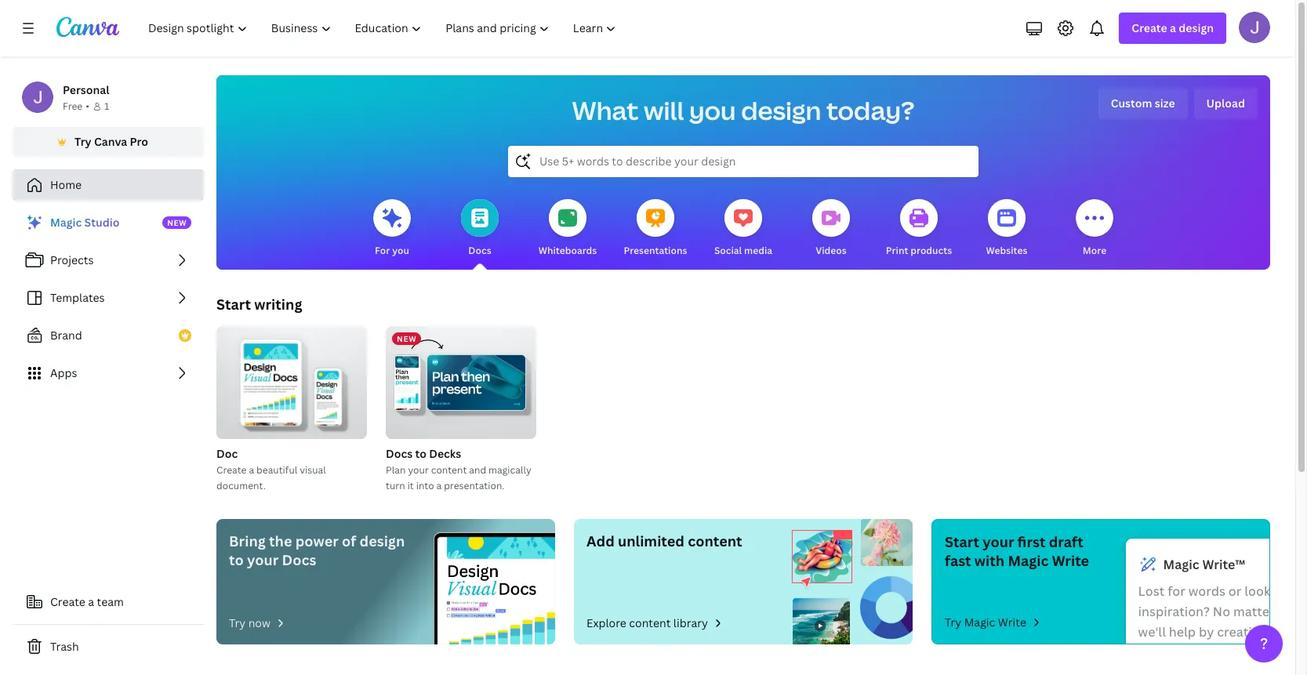 Task type: locate. For each thing, give the bounding box(es) containing it.
0 horizontal spatial design
[[360, 532, 405, 551]]

2 horizontal spatial create
[[1132, 20, 1168, 35]]

write
[[1052, 551, 1089, 570], [998, 615, 1027, 630]]

magic studio
[[50, 215, 120, 230]]

to inside docs to decks plan your content and magically turn it into a presentation.
[[415, 446, 427, 461]]

bring the power of design to your docs
[[229, 532, 405, 569]]

and
[[469, 464, 486, 477]]

0 horizontal spatial try
[[75, 134, 91, 149]]

0 vertical spatial write
[[1052, 551, 1089, 570]]

beautiful
[[256, 464, 297, 477]]

brand
[[50, 328, 82, 343]]

create a design button
[[1119, 13, 1227, 44]]

jacob simon image
[[1239, 12, 1271, 43]]

magic up words
[[1164, 556, 1200, 573]]

your
[[408, 464, 429, 477], [983, 533, 1015, 551], [247, 551, 279, 569]]

create inside create a team button
[[50, 594, 85, 609]]

content down decks
[[431, 464, 467, 477]]

start left writing
[[216, 295, 251, 314]]

1 for from the left
[[1168, 583, 1186, 600]]

design up search search field
[[741, 93, 821, 127]]

docs
[[469, 244, 491, 257], [386, 446, 413, 461], [282, 551, 316, 569]]

0 vertical spatial design
[[1179, 20, 1214, 35]]

design right of
[[360, 532, 405, 551]]

2 horizontal spatial content
[[688, 532, 742, 551]]

custom size
[[1111, 96, 1175, 111]]

create left team at the left
[[50, 594, 85, 609]]

1 horizontal spatial create
[[216, 464, 247, 477]]

1 vertical spatial create
[[216, 464, 247, 477]]

start left first
[[945, 533, 980, 551]]

1 vertical spatial docs
[[386, 446, 413, 461]]

content inside docs to decks plan your content and magically turn it into a presentation.
[[431, 464, 467, 477]]

design
[[1179, 20, 1214, 35], [741, 93, 821, 127], [360, 532, 405, 551]]

0 horizontal spatial to
[[229, 551, 244, 569]]

1 vertical spatial content
[[688, 532, 742, 551]]

2 horizontal spatial docs
[[469, 244, 491, 257]]

2 vertical spatial docs
[[282, 551, 316, 569]]

group
[[216, 320, 367, 439]]

1 vertical spatial design
[[741, 93, 821, 127]]

a left team at the left
[[88, 594, 94, 609]]

a inside doc create a beautiful visual document.
[[249, 464, 254, 477]]

you right will
[[689, 93, 736, 127]]

0 horizontal spatial you
[[392, 244, 409, 257]]

create up custom size
[[1132, 20, 1168, 35]]

to left decks
[[415, 446, 427, 461]]

brand link
[[13, 320, 204, 351]]

try left now
[[229, 616, 246, 631]]

0 horizontal spatial content
[[431, 464, 467, 477]]

create down doc
[[216, 464, 247, 477]]

write right first
[[1052, 551, 1089, 570]]

2 vertical spatial create
[[50, 594, 85, 609]]

1 horizontal spatial docs
[[386, 446, 413, 461]]

1 horizontal spatial try
[[229, 616, 246, 631]]

team
[[97, 594, 124, 609]]

0 horizontal spatial create
[[50, 594, 85, 609]]

start inside start your first draft fast with magic write
[[945, 533, 980, 551]]

a up size on the right of page
[[1170, 20, 1176, 35]]

content left library
[[629, 616, 671, 631]]

a up document. at the bottom of page
[[249, 464, 254, 477]]

0 horizontal spatial write
[[998, 615, 1027, 630]]

docs to decks group
[[386, 326, 536, 494]]

design left jacob simon icon
[[1179, 20, 1214, 35]]

start for start writing
[[216, 295, 251, 314]]

try for start your first draft fast with magic write
[[945, 615, 962, 630]]

more button
[[1076, 188, 1114, 270]]

0 vertical spatial start
[[216, 295, 251, 314]]

docs inside bring the power of design to your docs
[[282, 551, 316, 569]]

you right for
[[392, 244, 409, 257]]

create
[[1132, 20, 1168, 35], [216, 464, 247, 477], [50, 594, 85, 609]]

write inside start your first draft fast with magic write
[[1052, 551, 1089, 570]]

doc group
[[216, 320, 367, 494]]

docs inside docs to decks plan your content and magically turn it into a presentation.
[[386, 446, 413, 461]]

1 horizontal spatial content
[[629, 616, 671, 631]]

list
[[13, 207, 204, 389]]

looking
[[1245, 583, 1289, 600]]

1 horizontal spatial your
[[408, 464, 429, 477]]

2 vertical spatial content
[[629, 616, 671, 631]]

docs to decks plan your content and magically turn it into a presentation.
[[386, 446, 532, 493]]

you
[[689, 93, 736, 127], [392, 244, 409, 257]]

of
[[342, 532, 356, 551]]

None search field
[[508, 146, 979, 177]]

magic down with
[[964, 615, 996, 630]]

to
[[415, 446, 427, 461], [229, 551, 244, 569]]

your up into
[[408, 464, 429, 477]]

products
[[911, 244, 952, 257]]

your left first
[[983, 533, 1015, 551]]

now
[[248, 616, 271, 631]]

lost for words or looking for
[[1138, 583, 1307, 675]]

templates
[[50, 290, 105, 305]]

try down fast
[[945, 615, 962, 630]]

docs inside button
[[469, 244, 491, 257]]

0 horizontal spatial start
[[216, 295, 251, 314]]

you inside button
[[392, 244, 409, 257]]

0 vertical spatial create
[[1132, 20, 1168, 35]]

1 horizontal spatial for
[[1292, 583, 1307, 600]]

0 vertical spatial docs
[[469, 244, 491, 257]]

design inside bring the power of design to your docs
[[360, 532, 405, 551]]

for right lost
[[1168, 583, 1186, 600]]

unlimited
[[618, 532, 685, 551]]

power
[[295, 532, 339, 551]]

try now
[[229, 616, 271, 631]]

the
[[269, 532, 292, 551]]

1 horizontal spatial write
[[1052, 551, 1089, 570]]

free
[[63, 100, 83, 113]]

document.
[[216, 479, 266, 493]]

1 horizontal spatial to
[[415, 446, 427, 461]]

1 vertical spatial to
[[229, 551, 244, 569]]

design inside dropdown button
[[1179, 20, 1214, 35]]

a inside docs to decks plan your content and magically turn it into a presentation.
[[436, 479, 442, 493]]

new
[[167, 217, 187, 228]]

your left power at the left bottom
[[247, 551, 279, 569]]

your inside start your first draft fast with magic write
[[983, 533, 1015, 551]]

1 horizontal spatial you
[[689, 93, 736, 127]]

add
[[587, 532, 615, 551]]

1 horizontal spatial start
[[945, 533, 980, 551]]

1
[[104, 100, 109, 113]]

write down with
[[998, 615, 1027, 630]]

0 vertical spatial content
[[431, 464, 467, 477]]

0 horizontal spatial your
[[247, 551, 279, 569]]

0 horizontal spatial for
[[1168, 583, 1186, 600]]

turn
[[386, 479, 405, 493]]

try left canva
[[75, 134, 91, 149]]

lost
[[1138, 583, 1165, 600]]

1 vertical spatial you
[[392, 244, 409, 257]]

first
[[1018, 533, 1046, 551]]

media
[[744, 244, 773, 257]]

magic right with
[[1008, 551, 1049, 570]]

content right unlimited
[[688, 532, 742, 551]]

try
[[75, 134, 91, 149], [945, 615, 962, 630], [229, 616, 246, 631]]

2 horizontal spatial design
[[1179, 20, 1214, 35]]

personal
[[63, 82, 109, 97]]

2 horizontal spatial your
[[983, 533, 1015, 551]]

0 horizontal spatial docs
[[282, 551, 316, 569]]

create inside doc create a beautiful visual document.
[[216, 464, 247, 477]]

2 vertical spatial design
[[360, 532, 405, 551]]

for right looking on the bottom right
[[1292, 583, 1307, 600]]

magic inside start your first draft fast with magic write
[[1008, 551, 1049, 570]]

content
[[431, 464, 467, 477], [688, 532, 742, 551], [629, 616, 671, 631]]

plan
[[386, 464, 406, 477]]

1 vertical spatial write
[[998, 615, 1027, 630]]

will
[[644, 93, 684, 127]]

2 horizontal spatial try
[[945, 615, 962, 630]]

start
[[216, 295, 251, 314], [945, 533, 980, 551]]

0 vertical spatial to
[[415, 446, 427, 461]]

a right into
[[436, 479, 442, 493]]

what will you design today?
[[572, 93, 915, 127]]

to left the
[[229, 551, 244, 569]]

canva
[[94, 134, 127, 149]]

magic
[[50, 215, 82, 230], [1008, 551, 1049, 570], [1164, 556, 1200, 573], [964, 615, 996, 630]]

1 vertical spatial start
[[945, 533, 980, 551]]

a inside dropdown button
[[1170, 20, 1176, 35]]

0 vertical spatial you
[[689, 93, 736, 127]]

create inside the create a design dropdown button
[[1132, 20, 1168, 35]]

for
[[375, 244, 390, 257]]

try for bring the power of design to your docs
[[229, 616, 246, 631]]

start for start your first draft fast with magic write
[[945, 533, 980, 551]]



Task type: vqa. For each thing, say whether or not it's contained in the screenshot.
power
yes



Task type: describe. For each thing, give the bounding box(es) containing it.
create a design
[[1132, 20, 1214, 35]]

doc
[[216, 446, 238, 461]]

new
[[397, 333, 417, 344]]

websites button
[[986, 188, 1028, 270]]

try inside button
[[75, 134, 91, 149]]

Search search field
[[540, 147, 947, 176]]

apps
[[50, 365, 77, 380]]

apps link
[[13, 358, 204, 389]]

social media
[[714, 244, 773, 257]]

for you
[[375, 244, 409, 257]]

or
[[1229, 583, 1242, 600]]

for you button
[[373, 188, 411, 270]]

try canva pro button
[[13, 127, 204, 157]]

upload
[[1207, 96, 1245, 111]]

try canva pro
[[75, 134, 148, 149]]

visual
[[300, 464, 326, 477]]

projects link
[[13, 245, 204, 276]]

home link
[[13, 169, 204, 201]]

docs for docs to decks plan your content and magically turn it into a presentation.
[[386, 446, 413, 461]]

docs button
[[461, 188, 499, 270]]

try magic write
[[945, 615, 1027, 630]]

presentations
[[624, 244, 687, 257]]

bring
[[229, 532, 266, 551]]

list containing magic studio
[[13, 207, 204, 389]]

create a team
[[50, 594, 124, 609]]

presentations button
[[624, 188, 687, 270]]

social
[[714, 244, 742, 257]]

presentation.
[[444, 479, 505, 493]]

custom
[[1111, 96, 1153, 111]]

videos
[[816, 244, 847, 257]]

home
[[50, 177, 82, 192]]

with
[[975, 551, 1005, 570]]

templates link
[[13, 282, 204, 314]]

add unlimited content
[[587, 532, 742, 551]]

draft
[[1049, 533, 1084, 551]]

social media button
[[714, 188, 773, 270]]

trash
[[50, 639, 79, 654]]

decks
[[429, 446, 461, 461]]

start writing
[[216, 295, 302, 314]]

•
[[86, 100, 89, 113]]

videos button
[[813, 188, 850, 270]]

explore
[[587, 616, 627, 631]]

studio
[[84, 215, 120, 230]]

to inside bring the power of design to your docs
[[229, 551, 244, 569]]

your inside bring the power of design to your docs
[[247, 551, 279, 569]]

size
[[1155, 96, 1175, 111]]

trash link
[[13, 631, 204, 663]]

a inside button
[[88, 594, 94, 609]]

what
[[572, 93, 639, 127]]

it
[[408, 479, 414, 493]]

doc create a beautiful visual document.
[[216, 446, 326, 493]]

magic write™
[[1164, 556, 1246, 573]]

today?
[[827, 93, 915, 127]]

writing
[[254, 295, 302, 314]]

create for create a design
[[1132, 20, 1168, 35]]

docs for docs
[[469, 244, 491, 257]]

magic left "studio"
[[50, 215, 82, 230]]

websites
[[986, 244, 1028, 257]]

words
[[1189, 583, 1226, 600]]

upload button
[[1194, 88, 1258, 119]]

top level navigation element
[[138, 13, 630, 44]]

magically
[[489, 464, 532, 477]]

start your first draft fast with magic write
[[945, 533, 1089, 570]]

2 for from the left
[[1292, 583, 1307, 600]]

custom size button
[[1099, 88, 1188, 119]]

write™
[[1203, 556, 1246, 573]]

create a team button
[[13, 587, 204, 618]]

fast
[[945, 551, 971, 570]]

library
[[674, 616, 708, 631]]

whiteboards button
[[539, 188, 597, 270]]

pro
[[130, 134, 148, 149]]

your inside docs to decks plan your content and magically turn it into a presentation.
[[408, 464, 429, 477]]

free •
[[63, 100, 89, 113]]

print products
[[886, 244, 952, 257]]

1 horizontal spatial design
[[741, 93, 821, 127]]

create for create a team
[[50, 594, 85, 609]]

print products button
[[886, 188, 952, 270]]

into
[[416, 479, 434, 493]]

projects
[[50, 253, 94, 267]]

whiteboards
[[539, 244, 597, 257]]

explore content library
[[587, 616, 708, 631]]

more
[[1083, 244, 1107, 257]]



